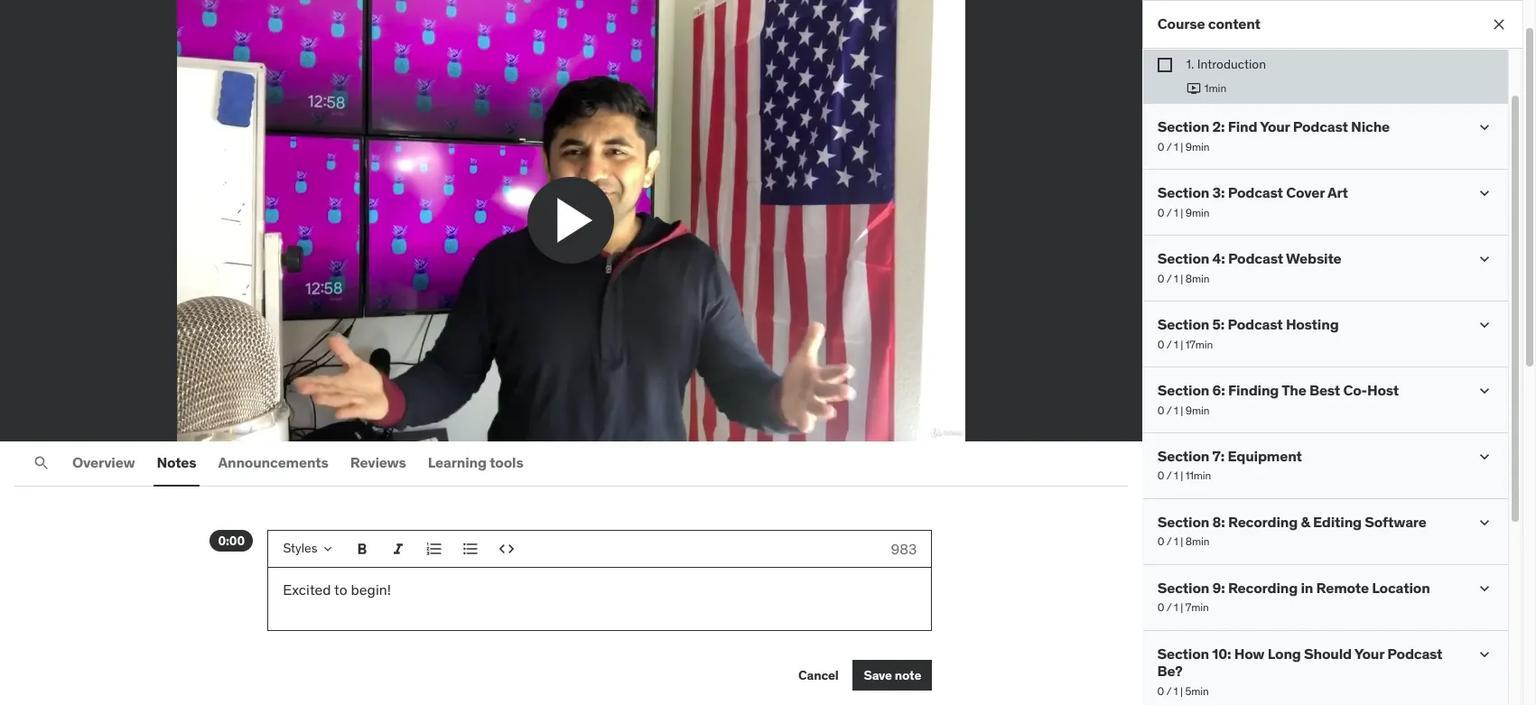 Task type: locate. For each thing, give the bounding box(es) containing it.
section inside section 2: find your podcast niche 0 / 1 | 9min
[[1158, 118, 1210, 136]]

recording left &
[[1229, 513, 1298, 532]]

xsmall image
[[321, 542, 336, 557]]

2 | from the top
[[1181, 206, 1184, 219]]

9min up section 7: equipment dropdown button
[[1186, 403, 1210, 417]]

excited to begin!
[[283, 581, 391, 599]]

6 0 from the top
[[1158, 469, 1165, 483]]

0 vertical spatial 0:00
[[164, 413, 191, 429]]

5:
[[1213, 316, 1225, 334]]

| inside section 9: recording in remote location 0 / 1 | 7min
[[1181, 601, 1184, 615]]

0
[[1158, 140, 1165, 153], [1158, 206, 1165, 219], [1158, 272, 1165, 285], [1158, 337, 1165, 351], [1158, 403, 1165, 417], [1158, 469, 1165, 483], [1158, 535, 1165, 549], [1158, 601, 1165, 615], [1158, 685, 1165, 698]]

2 section from the top
[[1158, 184, 1210, 202]]

6:
[[1213, 382, 1226, 400]]

0 vertical spatial your
[[1260, 118, 1290, 136]]

your right "find"
[[1260, 118, 1290, 136]]

0:00 inside video player region
[[164, 413, 191, 429]]

section inside the section 4: podcast website 0 / 1 | 8min
[[1158, 250, 1210, 268]]

your right should
[[1355, 645, 1385, 663]]

9 0 from the top
[[1158, 685, 1165, 698]]

section inside section 5: podcast hosting 0 / 1 | 17min
[[1158, 316, 1210, 334]]

bold image
[[354, 540, 372, 558]]

section 10: how long should your podcast be? 0 / 1 | 5min
[[1158, 645, 1443, 698]]

| inside section 7: equipment 0 / 1 | 11min
[[1181, 469, 1184, 483]]

section left 2:
[[1158, 118, 1210, 136]]

4 small image from the top
[[1476, 448, 1495, 467]]

your
[[1260, 118, 1290, 136], [1355, 645, 1385, 663]]

| inside the section 4: podcast website 0 / 1 | 8min
[[1181, 272, 1184, 285]]

recording
[[1229, 513, 1298, 532], [1229, 579, 1298, 598]]

2 small image from the top
[[1476, 251, 1495, 269]]

co-
[[1344, 382, 1368, 400]]

/ inside section 3: podcast cover art 0 / 1 | 9min
[[1167, 206, 1172, 219]]

0 inside section 8: recording & editing software 0 / 1 | 8min
[[1158, 535, 1165, 549]]

5 | from the top
[[1181, 403, 1184, 417]]

section
[[1158, 118, 1210, 136], [1158, 184, 1210, 202], [1158, 250, 1210, 268], [1158, 316, 1210, 334], [1158, 382, 1210, 400], [1158, 448, 1210, 466], [1158, 513, 1210, 532], [1158, 579, 1210, 598], [1158, 645, 1210, 663]]

6 1 from the top
[[1174, 469, 1179, 483]]

overview
[[72, 454, 135, 472]]

mute image
[[930, 410, 952, 432]]

8 section from the top
[[1158, 579, 1210, 598]]

section 6: finding the best co-host 0 / 1 | 9min
[[1158, 382, 1399, 417]]

7 0 from the top
[[1158, 535, 1165, 549]]

small image for section 8: recording & editing software
[[1476, 514, 1495, 532]]

section inside section 7: equipment 0 / 1 | 11min
[[1158, 448, 1210, 466]]

2:
[[1213, 118, 1225, 136]]

podcast left niche
[[1293, 118, 1349, 136]]

3 section from the top
[[1158, 250, 1210, 268]]

2 recording from the top
[[1229, 579, 1298, 598]]

0:00 left 1:05
[[164, 413, 191, 429]]

1 inside section 7: equipment 0 / 1 | 11min
[[1174, 469, 1179, 483]]

0:00
[[164, 413, 191, 429], [218, 533, 245, 549]]

9min inside section 2: find your podcast niche 0 / 1 | 9min
[[1186, 140, 1210, 153]]

section inside section 8: recording & editing software 0 / 1 | 8min
[[1158, 513, 1210, 532]]

3 9min from the top
[[1186, 403, 1210, 417]]

2 8min from the top
[[1186, 535, 1210, 549]]

6 | from the top
[[1181, 469, 1184, 483]]

1.
[[1187, 56, 1195, 72]]

small image for section 2: find your podcast niche
[[1476, 119, 1495, 137]]

/ inside section 2: find your podcast niche 0 / 1 | 9min
[[1167, 140, 1172, 153]]

small image for section 7: equipment
[[1476, 448, 1495, 467]]

2 1 from the top
[[1174, 206, 1179, 219]]

/ inside video player region
[[193, 413, 200, 429]]

11min
[[1186, 469, 1212, 483]]

8 0 from the top
[[1158, 601, 1165, 615]]

|
[[1181, 140, 1184, 153], [1181, 206, 1184, 219], [1181, 272, 1184, 285], [1181, 337, 1184, 351], [1181, 403, 1184, 417], [1181, 469, 1184, 483], [1181, 535, 1184, 549], [1181, 601, 1184, 615], [1181, 685, 1184, 698]]

1 horizontal spatial 0:00
[[218, 533, 245, 549]]

3 1 from the top
[[1174, 272, 1179, 285]]

2 small image from the top
[[1476, 317, 1495, 335]]

niche
[[1352, 118, 1390, 136]]

italic image
[[390, 540, 408, 558]]

9 section from the top
[[1158, 645, 1210, 663]]

0 horizontal spatial your
[[1260, 118, 1290, 136]]

7 1 from the top
[[1174, 535, 1179, 549]]

transcript in sidebar region image
[[965, 410, 986, 432]]

small image
[[1476, 185, 1495, 203], [1476, 317, 1495, 335], [1476, 514, 1495, 532], [1476, 580, 1495, 598], [1476, 646, 1495, 664]]

0 inside section 6: finding the best co-host 0 / 1 | 9min
[[1158, 403, 1165, 417]]

podcast for hosting
[[1228, 316, 1283, 334]]

recording left in
[[1229, 579, 1298, 598]]

recording inside section 9: recording in remote location 0 / 1 | 7min
[[1229, 579, 1298, 598]]

equipment
[[1228, 448, 1303, 466]]

7 section from the top
[[1158, 513, 1210, 532]]

0 vertical spatial recording
[[1229, 513, 1298, 532]]

9min down section 3: podcast cover art dropdown button
[[1186, 206, 1210, 219]]

sidebar element
[[1143, 0, 1523, 706]]

5 section from the top
[[1158, 382, 1210, 400]]

9min down play introduction image
[[1186, 140, 1210, 153]]

1 horizontal spatial your
[[1355, 645, 1385, 663]]

xsmall image
[[1158, 58, 1172, 72]]

1 vertical spatial 9min
[[1186, 206, 1210, 219]]

1 1 from the top
[[1174, 140, 1179, 153]]

2 9min from the top
[[1186, 206, 1210, 219]]

9 | from the top
[[1181, 685, 1184, 698]]

notes button
[[153, 442, 200, 485]]

8 1 from the top
[[1174, 601, 1179, 615]]

how
[[1235, 645, 1265, 663]]

7min
[[1186, 601, 1209, 615]]

1 recording from the top
[[1229, 513, 1298, 532]]

2 0 from the top
[[1158, 206, 1165, 219]]

code image
[[498, 540, 516, 558]]

section 9: recording in remote location button
[[1158, 579, 1431, 598]]

/ inside section 8: recording & editing software 0 / 1 | 8min
[[1167, 535, 1172, 549]]

/
[[1167, 140, 1172, 153], [1167, 206, 1172, 219], [1167, 272, 1172, 285], [1167, 337, 1172, 351], [1167, 403, 1172, 417], [193, 413, 200, 429], [1167, 469, 1172, 483], [1167, 535, 1172, 549], [1167, 601, 1172, 615], [1167, 685, 1172, 698]]

3 small image from the top
[[1476, 382, 1495, 401]]

1 section from the top
[[1158, 118, 1210, 136]]

7 | from the top
[[1181, 535, 1184, 549]]

1 vertical spatial recording
[[1229, 579, 1298, 598]]

0 inside section 10: how long should your podcast be? 0 / 1 | 5min
[[1158, 685, 1165, 698]]

section 8: recording & editing software button
[[1158, 513, 1427, 532]]

section inside section 6: finding the best co-host 0 / 1 | 9min
[[1158, 382, 1210, 400]]

8min down section 4: podcast website dropdown button
[[1186, 272, 1210, 285]]

7:
[[1213, 448, 1225, 466]]

section inside section 9: recording in remote location 0 / 1 | 7min
[[1158, 579, 1210, 598]]

podcast right 5: on the right
[[1228, 316, 1283, 334]]

0:00 left styles
[[218, 533, 245, 549]]

4 | from the top
[[1181, 337, 1184, 351]]

small image for section 5: podcast hosting
[[1476, 317, 1495, 335]]

cancel button
[[799, 661, 839, 691]]

9min
[[1186, 140, 1210, 153], [1186, 206, 1210, 219], [1186, 403, 1210, 417]]

5 small image from the top
[[1476, 646, 1495, 664]]

podcast inside the section 4: podcast website 0 / 1 | 8min
[[1229, 250, 1284, 268]]

3 0 from the top
[[1158, 272, 1165, 285]]

/ inside section 10: how long should your podcast be? 0 / 1 | 5min
[[1167, 685, 1172, 698]]

section for section 7: equipment
[[1158, 448, 1210, 466]]

podcast inside section 5: podcast hosting 0 / 1 | 17min
[[1228, 316, 1283, 334]]

| inside section 3: podcast cover art 0 / 1 | 9min
[[1181, 206, 1184, 219]]

podcast inside section 2: find your podcast niche 0 / 1 | 9min
[[1293, 118, 1349, 136]]

8min up 7min
[[1186, 535, 1210, 549]]

begin!
[[351, 581, 391, 599]]

podcast
[[1293, 118, 1349, 136], [1228, 184, 1284, 202], [1229, 250, 1284, 268], [1228, 316, 1283, 334], [1388, 645, 1443, 663]]

0 vertical spatial 8min
[[1186, 272, 1210, 285]]

5 0 from the top
[[1158, 403, 1165, 417]]

learning tools button
[[424, 442, 527, 485]]

podcast right 4: in the top of the page
[[1229, 250, 1284, 268]]

podcast for cover
[[1228, 184, 1284, 202]]

recording inside section 8: recording & editing software 0 / 1 | 8min
[[1229, 513, 1298, 532]]

note
[[895, 667, 922, 684]]

8min inside the section 4: podcast website 0 / 1 | 8min
[[1186, 272, 1210, 285]]

1 8min from the top
[[1186, 272, 1210, 285]]

1 small image from the top
[[1476, 119, 1495, 137]]

section up 11min in the bottom of the page
[[1158, 448, 1210, 466]]

in
[[1301, 579, 1314, 598]]

section up 17min
[[1158, 316, 1210, 334]]

podcast inside section 3: podcast cover art 0 / 1 | 9min
[[1228, 184, 1284, 202]]

1 small image from the top
[[1476, 185, 1495, 203]]

4:
[[1213, 250, 1225, 268]]

section left 4: in the top of the page
[[1158, 250, 1210, 268]]

should
[[1305, 645, 1353, 663]]

1 vertical spatial 0:00
[[218, 533, 245, 549]]

1 0 from the top
[[1158, 140, 1165, 153]]

section 4: podcast website button
[[1158, 250, 1342, 268]]

podcast right 3:
[[1228, 184, 1284, 202]]

small image for section 9: recording in remote location
[[1476, 580, 1495, 598]]

/ inside the section 4: podcast website 0 / 1 | 8min
[[1167, 272, 1172, 285]]

4 small image from the top
[[1476, 580, 1495, 598]]

1 vertical spatial 8min
[[1186, 535, 1210, 549]]

section for section 8: recording & editing software
[[1158, 513, 1210, 532]]

go to next lecture image
[[1116, 206, 1145, 234]]

section left '6:'
[[1158, 382, 1210, 400]]

/ inside section 5: podcast hosting 0 / 1 | 17min
[[1167, 337, 1172, 351]]

section 3: podcast cover art button
[[1158, 184, 1349, 202]]

styles
[[283, 541, 318, 557]]

section left 3:
[[1158, 184, 1210, 202]]

small image for section 4: podcast website
[[1476, 251, 1495, 269]]

5min
[[1186, 685, 1210, 698]]

1 vertical spatial your
[[1355, 645, 1385, 663]]

0:00 for 0:00 / 1:05
[[164, 413, 191, 429]]

4 1 from the top
[[1174, 337, 1179, 351]]

2 vertical spatial 9min
[[1186, 403, 1210, 417]]

section inside section 3: podcast cover art 0 / 1 | 9min
[[1158, 184, 1210, 202]]

section up 7min
[[1158, 579, 1210, 598]]

section left 10:
[[1158, 645, 1210, 663]]

section for section 2: find your podcast niche
[[1158, 118, 1210, 136]]

/ inside section 6: finding the best co-host 0 / 1 | 9min
[[1167, 403, 1172, 417]]

best
[[1310, 382, 1341, 400]]

5 1 from the top
[[1174, 403, 1179, 417]]

8min
[[1186, 272, 1210, 285], [1186, 535, 1210, 549]]

983
[[891, 540, 917, 558]]

6 section from the top
[[1158, 448, 1210, 466]]

play video image
[[546, 191, 604, 249]]

small image
[[1476, 119, 1495, 137], [1476, 251, 1495, 269], [1476, 382, 1495, 401], [1476, 448, 1495, 467]]

host
[[1368, 382, 1399, 400]]

3 | from the top
[[1181, 272, 1184, 285]]

section inside section 10: how long should your podcast be? 0 / 1 | 5min
[[1158, 645, 1210, 663]]

search image
[[33, 454, 51, 473]]

play introduction image
[[1187, 81, 1201, 96]]

section 3: podcast cover art 0 / 1 | 9min
[[1158, 184, 1349, 219]]

1 9min from the top
[[1186, 140, 1210, 153]]

section left 8:
[[1158, 513, 1210, 532]]

podcast down location
[[1388, 645, 1443, 663]]

4 section from the top
[[1158, 316, 1210, 334]]

section 7: equipment 0 / 1 | 11min
[[1158, 448, 1303, 483]]

the
[[1282, 382, 1307, 400]]

hosting
[[1286, 316, 1339, 334]]

0 horizontal spatial 0:00
[[164, 413, 191, 429]]

4 0 from the top
[[1158, 337, 1165, 351]]

1
[[1174, 140, 1179, 153], [1174, 206, 1179, 219], [1174, 272, 1179, 285], [1174, 337, 1179, 351], [1174, 403, 1179, 417], [1174, 469, 1179, 483], [1174, 535, 1179, 549], [1174, 601, 1179, 615], [1174, 685, 1179, 698]]

1 | from the top
[[1181, 140, 1184, 153]]

8:
[[1213, 513, 1226, 532]]

9 1 from the top
[[1174, 685, 1179, 698]]

3:
[[1213, 184, 1225, 202]]

0 vertical spatial 9min
[[1186, 140, 1210, 153]]

3 small image from the top
[[1476, 514, 1495, 532]]

8 | from the top
[[1181, 601, 1184, 615]]



Task type: vqa. For each thing, say whether or not it's contained in the screenshot.


Task type: describe. For each thing, give the bounding box(es) containing it.
editing
[[1313, 513, 1362, 532]]

find
[[1228, 118, 1258, 136]]

1. introduction
[[1187, 56, 1267, 72]]

progress bar slider
[[11, 384, 1132, 406]]

section for section 4: podcast website
[[1158, 250, 1210, 268]]

podcast inside section 10: how long should your podcast be? 0 / 1 | 5min
[[1388, 645, 1443, 663]]

website
[[1286, 250, 1342, 268]]

1min
[[1205, 81, 1227, 94]]

learning
[[428, 454, 487, 472]]

1:05
[[203, 413, 227, 429]]

section for section 10: how long should your podcast be?
[[1158, 645, 1210, 663]]

1 inside section 6: finding the best co-host 0 / 1 | 9min
[[1174, 403, 1179, 417]]

location
[[1372, 579, 1431, 598]]

/ inside section 9: recording in remote location 0 / 1 | 7min
[[1167, 601, 1172, 615]]

numbers image
[[426, 540, 444, 558]]

Excited to begin! text field
[[268, 568, 933, 632]]

small image for section 10: how long should your podcast be?
[[1476, 646, 1495, 664]]

1 inside section 10: how long should your podcast be? 0 / 1 | 5min
[[1174, 685, 1179, 698]]

0 inside section 3: podcast cover art 0 / 1 | 9min
[[1158, 206, 1165, 219]]

save note
[[864, 667, 922, 684]]

course
[[1158, 15, 1206, 33]]

1 inside section 2: find your podcast niche 0 / 1 | 9min
[[1174, 140, 1179, 153]]

cancel
[[799, 667, 839, 684]]

close course content sidebar image
[[1491, 15, 1509, 33]]

reviews
[[350, 454, 406, 472]]

art
[[1328, 184, 1349, 202]]

reviews button
[[347, 442, 410, 485]]

| inside section 6: finding the best co-host 0 / 1 | 9min
[[1181, 403, 1184, 417]]

section 10: how long should your podcast be? button
[[1158, 645, 1462, 681]]

| inside section 2: find your podcast niche 0 / 1 | 9min
[[1181, 140, 1184, 153]]

section 7: equipment button
[[1158, 448, 1303, 466]]

recording for 9:
[[1229, 579, 1298, 598]]

| inside section 8: recording & editing software 0 / 1 | 8min
[[1181, 535, 1184, 549]]

small image for section 3: podcast cover art
[[1476, 185, 1495, 203]]

section for section 5: podcast hosting
[[1158, 316, 1210, 334]]

your inside section 2: find your podcast niche 0 / 1 | 9min
[[1260, 118, 1290, 136]]

recording for 8:
[[1229, 513, 1298, 532]]

be?
[[1158, 663, 1183, 681]]

to
[[334, 581, 348, 599]]

overview button
[[69, 442, 139, 485]]

9min inside section 3: podcast cover art 0 / 1 | 9min
[[1186, 206, 1210, 219]]

finding
[[1229, 382, 1279, 400]]

section 5: podcast hosting button
[[1158, 316, 1339, 334]]

tools
[[490, 454, 524, 472]]

0:00 for 0:00
[[218, 533, 245, 549]]

17min
[[1186, 337, 1213, 351]]

1 inside section 3: podcast cover art 0 / 1 | 9min
[[1174, 206, 1179, 219]]

content
[[1209, 15, 1261, 33]]

9min inside section 6: finding the best co-host 0 / 1 | 9min
[[1186, 403, 1210, 417]]

long
[[1268, 645, 1302, 663]]

section 4: podcast website 0 / 1 | 8min
[[1158, 250, 1342, 285]]

small image for section 6: finding the best co-host
[[1476, 382, 1495, 401]]

announcements
[[218, 454, 329, 472]]

section 6: finding the best co-host button
[[1158, 382, 1399, 400]]

1 inside section 8: recording & editing software 0 / 1 | 8min
[[1174, 535, 1179, 549]]

video player region
[[0, 0, 1144, 442]]

notes
[[157, 454, 197, 472]]

announcements button
[[215, 442, 332, 485]]

8min inside section 8: recording & editing software 0 / 1 | 8min
[[1186, 535, 1210, 549]]

0 inside section 2: find your podcast niche 0 / 1 | 9min
[[1158, 140, 1165, 153]]

save
[[864, 667, 893, 684]]

0 inside section 5: podcast hosting 0 / 1 | 17min
[[1158, 337, 1165, 351]]

software
[[1365, 513, 1427, 532]]

/ inside section 7: equipment 0 / 1 | 11min
[[1167, 469, 1172, 483]]

section 5: podcast hosting 0 / 1 | 17min
[[1158, 316, 1339, 351]]

excited
[[283, 581, 331, 599]]

section 2: find your podcast niche button
[[1158, 118, 1390, 136]]

| inside section 10: how long should your podcast be? 0 / 1 | 5min
[[1181, 685, 1184, 698]]

1 inside the section 4: podcast website 0 / 1 | 8min
[[1174, 272, 1179, 285]]

1 inside section 5: podcast hosting 0 / 1 | 17min
[[1174, 337, 1179, 351]]

your inside section 10: how long should your podcast be? 0 / 1 | 5min
[[1355, 645, 1385, 663]]

1 inside section 9: recording in remote location 0 / 1 | 7min
[[1174, 601, 1179, 615]]

section 9: recording in remote location 0 / 1 | 7min
[[1158, 579, 1431, 615]]

bullets image
[[462, 540, 480, 558]]

| inside section 5: podcast hosting 0 / 1 | 17min
[[1181, 337, 1184, 351]]

podcast for website
[[1229, 250, 1284, 268]]

&
[[1301, 513, 1310, 532]]

section 8: recording & editing software 0 / 1 | 8min
[[1158, 513, 1427, 549]]

remote
[[1317, 579, 1369, 598]]

cover
[[1287, 184, 1325, 202]]

section for section 6: finding the best co-host
[[1158, 382, 1210, 400]]

0 inside section 9: recording in remote location 0 / 1 | 7min
[[1158, 601, 1165, 615]]

introduction
[[1198, 56, 1267, 72]]

section for section 9: recording in remote location
[[1158, 579, 1210, 598]]

0:00 / 1:05
[[164, 413, 227, 429]]

0 inside section 7: equipment 0 / 1 | 11min
[[1158, 469, 1165, 483]]

styles button
[[269, 531, 345, 567]]

course content
[[1158, 15, 1261, 33]]

add note image
[[240, 410, 262, 432]]

section 2: find your podcast niche 0 / 1 | 9min
[[1158, 118, 1390, 153]]

learning tools
[[428, 454, 524, 472]]

0 inside the section 4: podcast website 0 / 1 | 8min
[[1158, 272, 1165, 285]]

10:
[[1213, 645, 1232, 663]]

9:
[[1213, 579, 1226, 598]]

section for section 3: podcast cover art
[[1158, 184, 1210, 202]]

save note button
[[853, 661, 933, 691]]



